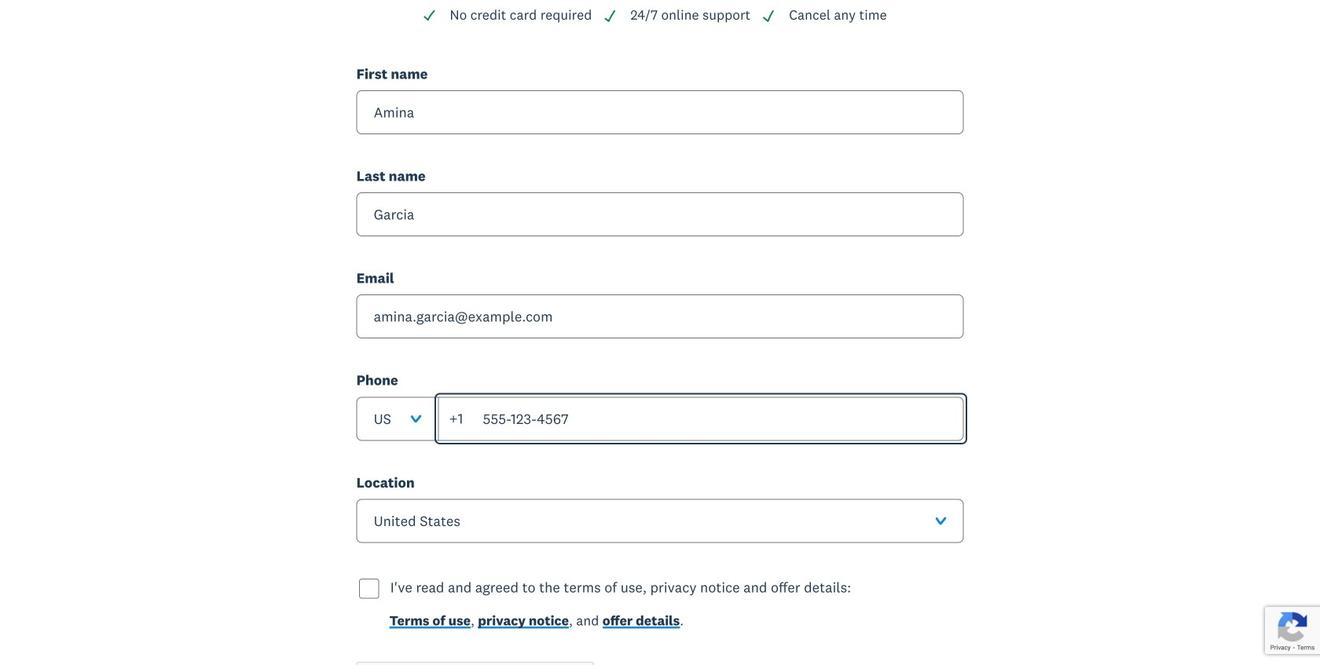 Task type: describe. For each thing, give the bounding box(es) containing it.
Email email field
[[356, 295, 964, 339]]



Task type: locate. For each thing, give the bounding box(es) containing it.
Last name text field
[[356, 193, 964, 237]]

First name text field
[[356, 90, 964, 134]]

Phone text field
[[438, 397, 964, 441]]



